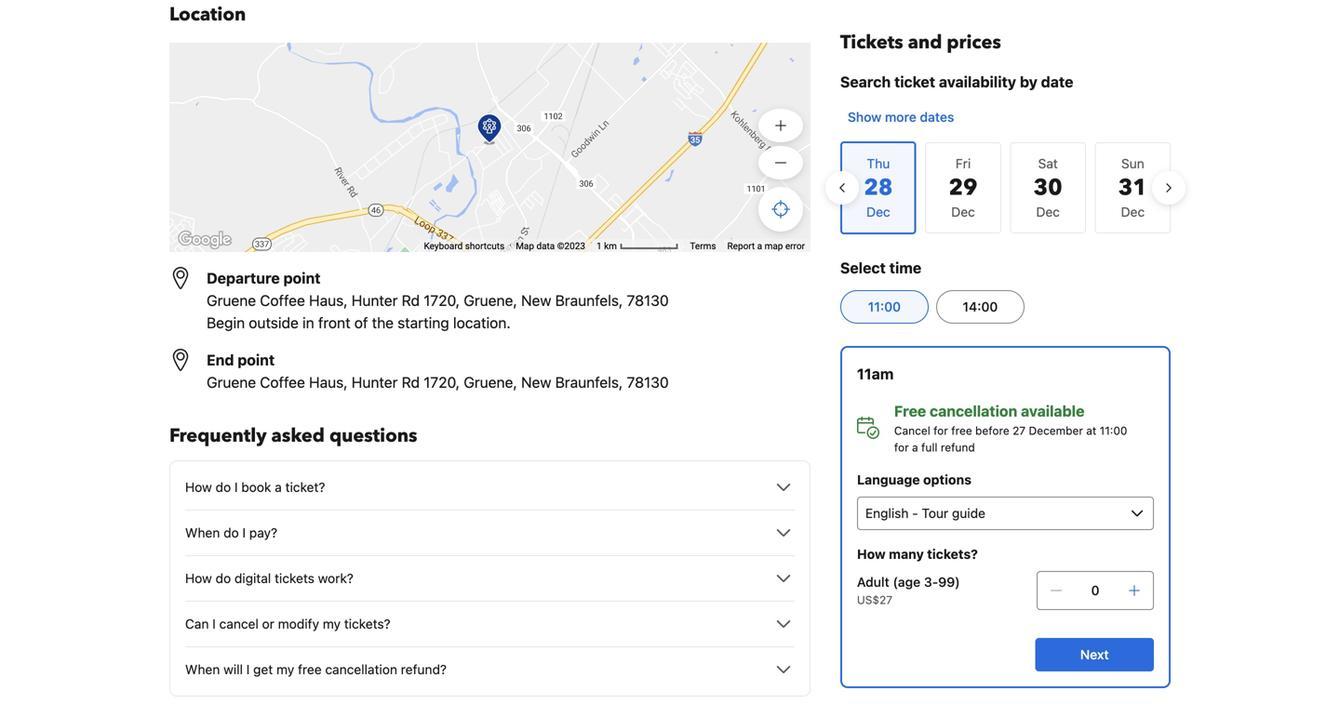 Task type: locate. For each thing, give the bounding box(es) containing it.
ticket
[[895, 73, 936, 91]]

do left digital
[[216, 571, 231, 587]]

tickets
[[275, 571, 315, 587]]

keyboard shortcuts
[[424, 241, 505, 252]]

78130 for departure point gruene coffee haus, hunter rd 1720, gruene, new braunfels, 78130 begin outside in front of the starting location.
[[627, 292, 669, 310]]

haus,
[[309, 292, 348, 310], [309, 374, 348, 391]]

2 1720, from the top
[[424, 374, 460, 391]]

2 coffee from the top
[[260, 374, 305, 391]]

how for how many tickets?
[[857, 547, 886, 562]]

next
[[1081, 647, 1109, 663]]

2 dec from the left
[[1037, 204, 1060, 220]]

0 horizontal spatial a
[[275, 480, 282, 495]]

1 vertical spatial how
[[857, 547, 886, 562]]

available
[[1021, 403, 1085, 420]]

gruene inside departure point gruene coffee haus, hunter rd 1720, gruene, new braunfels, 78130 begin outside in front of the starting location.
[[207, 292, 256, 310]]

free
[[952, 425, 973, 438], [298, 662, 322, 678]]

when will i get my free cancellation refund?
[[185, 662, 447, 678]]

haus, for departure
[[309, 292, 348, 310]]

0
[[1092, 583, 1100, 599]]

my inside dropdown button
[[323, 617, 341, 632]]

2 horizontal spatial dec
[[1121, 204, 1145, 220]]

78130 inside the end point gruene coffee haus, hunter rd 1720, gruene, new braunfels, 78130
[[627, 374, 669, 391]]

a
[[757, 241, 763, 252], [912, 441, 919, 454], [275, 480, 282, 495]]

1
[[597, 241, 602, 252]]

1720, up starting
[[424, 292, 460, 310]]

0 vertical spatial 78130
[[627, 292, 669, 310]]

braunfels, inside departure point gruene coffee haus, hunter rd 1720, gruene, new braunfels, 78130 begin outside in front of the starting location.
[[555, 292, 623, 310]]

cancellation
[[930, 403, 1018, 420], [325, 662, 397, 678]]

1720,
[[424, 292, 460, 310], [424, 374, 460, 391]]

how up the can
[[185, 571, 212, 587]]

30
[[1034, 173, 1063, 203]]

free for will
[[298, 662, 322, 678]]

for
[[934, 425, 949, 438], [895, 441, 909, 454]]

tickets? down work?
[[344, 617, 391, 632]]

1 horizontal spatial point
[[284, 270, 321, 287]]

1 vertical spatial rd
[[402, 374, 420, 391]]

do left pay?
[[224, 526, 239, 541]]

2 haus, from the top
[[309, 374, 348, 391]]

hunter up the
[[352, 292, 398, 310]]

tickets and prices
[[841, 30, 1002, 55]]

1720, down starting
[[424, 374, 460, 391]]

haus, for end
[[309, 374, 348, 391]]

show more dates button
[[841, 101, 962, 134]]

31
[[1119, 173, 1148, 203]]

hunter inside departure point gruene coffee haus, hunter rd 1720, gruene, new braunfels, 78130 begin outside in front of the starting location.
[[352, 292, 398, 310]]

my right get
[[277, 662, 294, 678]]

free inside "dropdown button"
[[298, 662, 322, 678]]

1 gruene from the top
[[207, 292, 256, 310]]

i
[[235, 480, 238, 495], [243, 526, 246, 541], [212, 617, 216, 632], [246, 662, 250, 678]]

new
[[521, 292, 552, 310], [521, 374, 552, 391]]

0 horizontal spatial cancellation
[[325, 662, 397, 678]]

coffee for end
[[260, 374, 305, 391]]

when left will
[[185, 662, 220, 678]]

78130
[[627, 292, 669, 310], [627, 374, 669, 391]]

dec down the 31
[[1121, 204, 1145, 220]]

gruene inside the end point gruene coffee haus, hunter rd 1720, gruene, new braunfels, 78130
[[207, 374, 256, 391]]

1 vertical spatial gruene
[[207, 374, 256, 391]]

when for when will i get my free cancellation refund?
[[185, 662, 220, 678]]

free right get
[[298, 662, 322, 678]]

cancellation up before
[[930, 403, 1018, 420]]

rd for end
[[402, 374, 420, 391]]

when
[[185, 526, 220, 541], [185, 662, 220, 678]]

gruene, inside departure point gruene coffee haus, hunter rd 1720, gruene, new braunfels, 78130 begin outside in front of the starting location.
[[464, 292, 517, 310]]

2 braunfels, from the top
[[555, 374, 623, 391]]

braunfels, for departure point gruene coffee haus, hunter rd 1720, gruene, new braunfels, 78130 begin outside in front of the starting location.
[[555, 292, 623, 310]]

1 vertical spatial do
[[224, 526, 239, 541]]

1 horizontal spatial my
[[323, 617, 341, 632]]

or
[[262, 617, 275, 632]]

i left book
[[235, 480, 238, 495]]

do left book
[[216, 480, 231, 495]]

0 vertical spatial a
[[757, 241, 763, 252]]

when will i get my free cancellation refund? button
[[185, 659, 795, 681]]

coffee inside departure point gruene coffee haus, hunter rd 1720, gruene, new braunfels, 78130 begin outside in front of the starting location.
[[260, 292, 305, 310]]

0 vertical spatial how
[[185, 480, 212, 495]]

new inside departure point gruene coffee haus, hunter rd 1720, gruene, new braunfels, 78130 begin outside in front of the starting location.
[[521, 292, 552, 310]]

1 new from the top
[[521, 292, 552, 310]]

in
[[303, 314, 314, 332]]

1 horizontal spatial 11:00
[[1100, 425, 1128, 438]]

2 rd from the top
[[402, 374, 420, 391]]

do
[[216, 480, 231, 495], [224, 526, 239, 541], [216, 571, 231, 587]]

hunter inside the end point gruene coffee haus, hunter rd 1720, gruene, new braunfels, 78130
[[352, 374, 398, 391]]

region
[[826, 134, 1186, 242]]

2 horizontal spatial a
[[912, 441, 919, 454]]

dec inside sat 30 dec
[[1037, 204, 1060, 220]]

rd for departure
[[402, 292, 420, 310]]

2 when from the top
[[185, 662, 220, 678]]

1 horizontal spatial free
[[952, 425, 973, 438]]

gruene
[[207, 292, 256, 310], [207, 374, 256, 391]]

1 haus, from the top
[[309, 292, 348, 310]]

gruene, inside the end point gruene coffee haus, hunter rd 1720, gruene, new braunfels, 78130
[[464, 374, 517, 391]]

1 vertical spatial new
[[521, 374, 552, 391]]

11:00 down select time
[[868, 299, 901, 315]]

do inside dropdown button
[[216, 480, 231, 495]]

a left full
[[912, 441, 919, 454]]

1 braunfels, from the top
[[555, 292, 623, 310]]

1 vertical spatial hunter
[[352, 374, 398, 391]]

gruene, for departure point gruene coffee haus, hunter rd 1720, gruene, new braunfels, 78130 begin outside in front of the starting location.
[[464, 292, 517, 310]]

rd down starting
[[402, 374, 420, 391]]

11am
[[857, 365, 894, 383]]

0 vertical spatial for
[[934, 425, 949, 438]]

1 vertical spatial 11:00
[[1100, 425, 1128, 438]]

i right will
[[246, 662, 250, 678]]

braunfels, inside the end point gruene coffee haus, hunter rd 1720, gruene, new braunfels, 78130
[[555, 374, 623, 391]]

0 vertical spatial hunter
[[352, 292, 398, 310]]

for down cancel
[[895, 441, 909, 454]]

0 vertical spatial when
[[185, 526, 220, 541]]

haus, up front
[[309, 292, 348, 310]]

point up in
[[284, 270, 321, 287]]

tickets?
[[927, 547, 978, 562], [344, 617, 391, 632]]

coffee up frequently asked questions
[[260, 374, 305, 391]]

next button
[[1036, 639, 1154, 672]]

1720, inside departure point gruene coffee haus, hunter rd 1720, gruene, new braunfels, 78130 begin outside in front of the starting location.
[[424, 292, 460, 310]]

1 dec from the left
[[952, 204, 975, 220]]

refund
[[941, 441, 975, 454]]

work?
[[318, 571, 354, 587]]

how inside dropdown button
[[185, 480, 212, 495]]

11:00 right at
[[1100, 425, 1128, 438]]

gruene for end
[[207, 374, 256, 391]]

my
[[323, 617, 341, 632], [277, 662, 294, 678]]

digital
[[235, 571, 271, 587]]

(age
[[893, 575, 921, 590]]

tickets? inside dropdown button
[[344, 617, 391, 632]]

coffee up the outside on the left top
[[260, 292, 305, 310]]

0 vertical spatial coffee
[[260, 292, 305, 310]]

1 1720, from the top
[[424, 292, 460, 310]]

cancel
[[219, 617, 259, 632]]

time
[[890, 259, 922, 277]]

2 vertical spatial how
[[185, 571, 212, 587]]

0 vertical spatial my
[[323, 617, 341, 632]]

0 horizontal spatial tickets?
[[344, 617, 391, 632]]

i for book
[[235, 480, 238, 495]]

for up full
[[934, 425, 949, 438]]

29
[[949, 173, 978, 203]]

sat 30 dec
[[1034, 156, 1063, 220]]

1 78130 from the top
[[627, 292, 669, 310]]

1 vertical spatial 78130
[[627, 374, 669, 391]]

2 vertical spatial do
[[216, 571, 231, 587]]

pay?
[[249, 526, 277, 541]]

dec down 29
[[952, 204, 975, 220]]

my right modify
[[323, 617, 341, 632]]

hunter up questions
[[352, 374, 398, 391]]

0 horizontal spatial my
[[277, 662, 294, 678]]

i left pay?
[[243, 526, 246, 541]]

coffee inside the end point gruene coffee haus, hunter rd 1720, gruene, new braunfels, 78130
[[260, 374, 305, 391]]

1 vertical spatial a
[[912, 441, 919, 454]]

0 vertical spatial gruene
[[207, 292, 256, 310]]

0 vertical spatial point
[[284, 270, 321, 287]]

rd up starting
[[402, 292, 420, 310]]

a right book
[[275, 480, 282, 495]]

1 vertical spatial my
[[277, 662, 294, 678]]

3 dec from the left
[[1121, 204, 1145, 220]]

1 vertical spatial coffee
[[260, 374, 305, 391]]

78130 inside departure point gruene coffee haus, hunter rd 1720, gruene, new braunfels, 78130 begin outside in front of the starting location.
[[627, 292, 669, 310]]

1 horizontal spatial dec
[[1037, 204, 1060, 220]]

when left pay?
[[185, 526, 220, 541]]

1 coffee from the top
[[260, 292, 305, 310]]

sun 31 dec
[[1119, 156, 1148, 220]]

fri 29 dec
[[949, 156, 978, 220]]

dec down 30
[[1037, 204, 1060, 220]]

free up refund
[[952, 425, 973, 438]]

data
[[537, 241, 555, 252]]

braunfels, for end point gruene coffee haus, hunter rd 1720, gruene, new braunfels, 78130
[[555, 374, 623, 391]]

shortcuts
[[465, 241, 505, 252]]

1 vertical spatial free
[[298, 662, 322, 678]]

rd inside departure point gruene coffee haus, hunter rd 1720, gruene, new braunfels, 78130 begin outside in front of the starting location.
[[402, 292, 420, 310]]

1 vertical spatial when
[[185, 662, 220, 678]]

1 horizontal spatial cancellation
[[930, 403, 1018, 420]]

0 vertical spatial 11:00
[[868, 299, 901, 315]]

terms
[[690, 241, 716, 252]]

how down frequently
[[185, 480, 212, 495]]

free cancellation available cancel for free before 27 december at 11:00 for a full refund
[[895, 403, 1128, 454]]

1 vertical spatial tickets?
[[344, 617, 391, 632]]

0 vertical spatial rd
[[402, 292, 420, 310]]

when for when do i pay?
[[185, 526, 220, 541]]

new for end point gruene coffee haus, hunter rd 1720, gruene, new braunfels, 78130
[[521, 374, 552, 391]]

0 vertical spatial cancellation
[[930, 403, 1018, 420]]

how up adult
[[857, 547, 886, 562]]

0 vertical spatial new
[[521, 292, 552, 310]]

0 vertical spatial haus,
[[309, 292, 348, 310]]

2 gruene, from the top
[[464, 374, 517, 391]]

gruene down end
[[207, 374, 256, 391]]

when do i pay? button
[[185, 522, 795, 545]]

gruene up 'begin'
[[207, 292, 256, 310]]

0 vertical spatial 1720,
[[424, 292, 460, 310]]

2 vertical spatial a
[[275, 480, 282, 495]]

questions
[[330, 424, 418, 449]]

1 vertical spatial 1720,
[[424, 374, 460, 391]]

error
[[786, 241, 805, 252]]

dec
[[952, 204, 975, 220], [1037, 204, 1060, 220], [1121, 204, 1145, 220]]

point right end
[[238, 351, 275, 369]]

december
[[1029, 425, 1084, 438]]

dec inside sun 31 dec
[[1121, 204, 1145, 220]]

km
[[604, 241, 617, 252]]

1 gruene, from the top
[[464, 292, 517, 310]]

google image
[[174, 228, 236, 252]]

do for book
[[216, 480, 231, 495]]

2 new from the top
[[521, 374, 552, 391]]

when inside dropdown button
[[185, 526, 220, 541]]

1 hunter from the top
[[352, 292, 398, 310]]

1 vertical spatial cancellation
[[325, 662, 397, 678]]

free inside 'free cancellation available cancel for free before 27 december at 11:00 for a full refund'
[[952, 425, 973, 438]]

1 horizontal spatial tickets?
[[927, 547, 978, 562]]

a inside how do i book a ticket? dropdown button
[[275, 480, 282, 495]]

0 vertical spatial gruene,
[[464, 292, 517, 310]]

dec for 29
[[952, 204, 975, 220]]

do for tickets
[[216, 571, 231, 587]]

map
[[516, 241, 534, 252]]

rd inside the end point gruene coffee haus, hunter rd 1720, gruene, new braunfels, 78130
[[402, 374, 420, 391]]

0 horizontal spatial 11:00
[[868, 299, 901, 315]]

how inside dropdown button
[[185, 571, 212, 587]]

new inside the end point gruene coffee haus, hunter rd 1720, gruene, new braunfels, 78130
[[521, 374, 552, 391]]

tickets? up 99)
[[927, 547, 978, 562]]

1 vertical spatial for
[[895, 441, 909, 454]]

i inside dropdown button
[[235, 480, 238, 495]]

99)
[[939, 575, 960, 590]]

adult (age 3-99) us$27
[[857, 575, 960, 607]]

prices
[[947, 30, 1002, 55]]

1720, inside the end point gruene coffee haus, hunter rd 1720, gruene, new braunfels, 78130
[[424, 374, 460, 391]]

departure
[[207, 270, 280, 287]]

dec inside fri 29 dec
[[952, 204, 975, 220]]

0 vertical spatial free
[[952, 425, 973, 438]]

cancellation left "refund?"
[[325, 662, 397, 678]]

11:00
[[868, 299, 901, 315], [1100, 425, 1128, 438]]

1 rd from the top
[[402, 292, 420, 310]]

haus, inside the end point gruene coffee haus, hunter rd 1720, gruene, new braunfels, 78130
[[309, 374, 348, 391]]

point inside the end point gruene coffee haus, hunter rd 1720, gruene, new braunfels, 78130
[[238, 351, 275, 369]]

1 vertical spatial braunfels,
[[555, 374, 623, 391]]

show more dates
[[848, 109, 955, 125]]

i inside "dropdown button"
[[246, 662, 250, 678]]

2 gruene from the top
[[207, 374, 256, 391]]

2 hunter from the top
[[352, 374, 398, 391]]

gruene, down location.
[[464, 374, 517, 391]]

when inside "dropdown button"
[[185, 662, 220, 678]]

gruene, up location.
[[464, 292, 517, 310]]

haus, inside departure point gruene coffee haus, hunter rd 1720, gruene, new braunfels, 78130 begin outside in front of the starting location.
[[309, 292, 348, 310]]

0 vertical spatial do
[[216, 480, 231, 495]]

show
[[848, 109, 882, 125]]

how do i book a ticket?
[[185, 480, 325, 495]]

1 vertical spatial gruene,
[[464, 374, 517, 391]]

1 vertical spatial point
[[238, 351, 275, 369]]

haus, down front
[[309, 374, 348, 391]]

0 horizontal spatial point
[[238, 351, 275, 369]]

0 horizontal spatial dec
[[952, 204, 975, 220]]

availability
[[939, 73, 1017, 91]]

1 vertical spatial haus,
[[309, 374, 348, 391]]

2 78130 from the top
[[627, 374, 669, 391]]

gruene,
[[464, 292, 517, 310], [464, 374, 517, 391]]

a left "map" at the top
[[757, 241, 763, 252]]

0 vertical spatial braunfels,
[[555, 292, 623, 310]]

point inside departure point gruene coffee haus, hunter rd 1720, gruene, new braunfels, 78130 begin outside in front of the starting location.
[[284, 270, 321, 287]]

1 when from the top
[[185, 526, 220, 541]]

0 horizontal spatial free
[[298, 662, 322, 678]]



Task type: vqa. For each thing, say whether or not it's contained in the screenshot.
Gruene
yes



Task type: describe. For each thing, give the bounding box(es) containing it.
adult
[[857, 575, 890, 590]]

map
[[765, 241, 783, 252]]

language options
[[857, 472, 972, 488]]

free
[[895, 403, 927, 420]]

dec for 31
[[1121, 204, 1145, 220]]

will
[[224, 662, 243, 678]]

map data ©2023
[[516, 241, 586, 252]]

report a map error link
[[728, 241, 805, 252]]

asked
[[271, 424, 325, 449]]

end point gruene coffee haus, hunter rd 1720, gruene, new braunfels, 78130
[[207, 351, 669, 391]]

modify
[[278, 617, 319, 632]]

new for departure point gruene coffee haus, hunter rd 1720, gruene, new braunfels, 78130 begin outside in front of the starting location.
[[521, 292, 552, 310]]

dec for 30
[[1037, 204, 1060, 220]]

i for get
[[246, 662, 250, 678]]

11:00 inside 'free cancellation available cancel for free before 27 december at 11:00 for a full refund'
[[1100, 425, 1128, 438]]

more
[[885, 109, 917, 125]]

many
[[889, 547, 924, 562]]

gruene, for end point gruene coffee haus, hunter rd 1720, gruene, new braunfels, 78130
[[464, 374, 517, 391]]

coffee for departure
[[260, 292, 305, 310]]

ticket?
[[285, 480, 325, 495]]

begin
[[207, 314, 245, 332]]

point for end
[[238, 351, 275, 369]]

27
[[1013, 425, 1026, 438]]

1 horizontal spatial a
[[757, 241, 763, 252]]

the
[[372, 314, 394, 332]]

departure point gruene coffee haus, hunter rd 1720, gruene, new braunfels, 78130 begin outside in front of the starting location.
[[207, 270, 669, 332]]

how do digital tickets work? button
[[185, 568, 795, 590]]

can i cancel or modify my tickets?
[[185, 617, 391, 632]]

get
[[253, 662, 273, 678]]

select time
[[841, 259, 922, 277]]

options
[[924, 472, 972, 488]]

1 horizontal spatial for
[[934, 425, 949, 438]]

cancellation inside 'free cancellation available cancel for free before 27 december at 11:00 for a full refund'
[[930, 403, 1018, 420]]

and
[[908, 30, 943, 55]]

0 vertical spatial tickets?
[[927, 547, 978, 562]]

0 horizontal spatial for
[[895, 441, 909, 454]]

by
[[1020, 73, 1038, 91]]

1720, for departure
[[424, 292, 460, 310]]

search ticket availability by date
[[841, 73, 1074, 91]]

frequently asked questions
[[169, 424, 418, 449]]

keyboard
[[424, 241, 463, 252]]

can
[[185, 617, 209, 632]]

end
[[207, 351, 234, 369]]

can i cancel or modify my tickets? button
[[185, 614, 795, 636]]

sun
[[1122, 156, 1145, 171]]

fri
[[956, 156, 971, 171]]

how many tickets?
[[857, 547, 978, 562]]

dates
[[920, 109, 955, 125]]

free for cancellation
[[952, 425, 973, 438]]

report
[[728, 241, 755, 252]]

how do digital tickets work?
[[185, 571, 354, 587]]

location
[[169, 2, 246, 27]]

tickets
[[841, 30, 904, 55]]

hunter for end
[[352, 374, 398, 391]]

outside
[[249, 314, 299, 332]]

at
[[1087, 425, 1097, 438]]

frequently
[[169, 424, 267, 449]]

gruene for departure
[[207, 292, 256, 310]]

us$27
[[857, 594, 893, 607]]

of
[[355, 314, 368, 332]]

i right the can
[[212, 617, 216, 632]]

i for pay?
[[243, 526, 246, 541]]

cancellation inside "dropdown button"
[[325, 662, 397, 678]]

starting
[[398, 314, 449, 332]]

book
[[241, 480, 271, 495]]

report a map error
[[728, 241, 805, 252]]

map region
[[99, 0, 814, 470]]

my inside "dropdown button"
[[277, 662, 294, 678]]

78130 for end point gruene coffee haus, hunter rd 1720, gruene, new braunfels, 78130
[[627, 374, 669, 391]]

cancel
[[895, 425, 931, 438]]

hunter for departure
[[352, 292, 398, 310]]

1 km
[[597, 241, 619, 252]]

date
[[1041, 73, 1074, 91]]

front
[[318, 314, 351, 332]]

a inside 'free cancellation available cancel for free before 27 december at 11:00 for a full refund'
[[912, 441, 919, 454]]

point for departure
[[284, 270, 321, 287]]

select
[[841, 259, 886, 277]]

region containing 29
[[826, 134, 1186, 242]]

search
[[841, 73, 891, 91]]

how for how do digital tickets work?
[[185, 571, 212, 587]]

terms link
[[690, 241, 716, 252]]

1 km button
[[591, 239, 685, 253]]

when do i pay?
[[185, 526, 277, 541]]

do for pay?
[[224, 526, 239, 541]]

location.
[[453, 314, 511, 332]]

how for how do i book a ticket?
[[185, 480, 212, 495]]

refund?
[[401, 662, 447, 678]]

1720, for end
[[424, 374, 460, 391]]

keyboard shortcuts button
[[424, 240, 505, 253]]

©2023
[[557, 241, 586, 252]]

before
[[976, 425, 1010, 438]]

3-
[[924, 575, 939, 590]]

sat
[[1039, 156, 1058, 171]]



